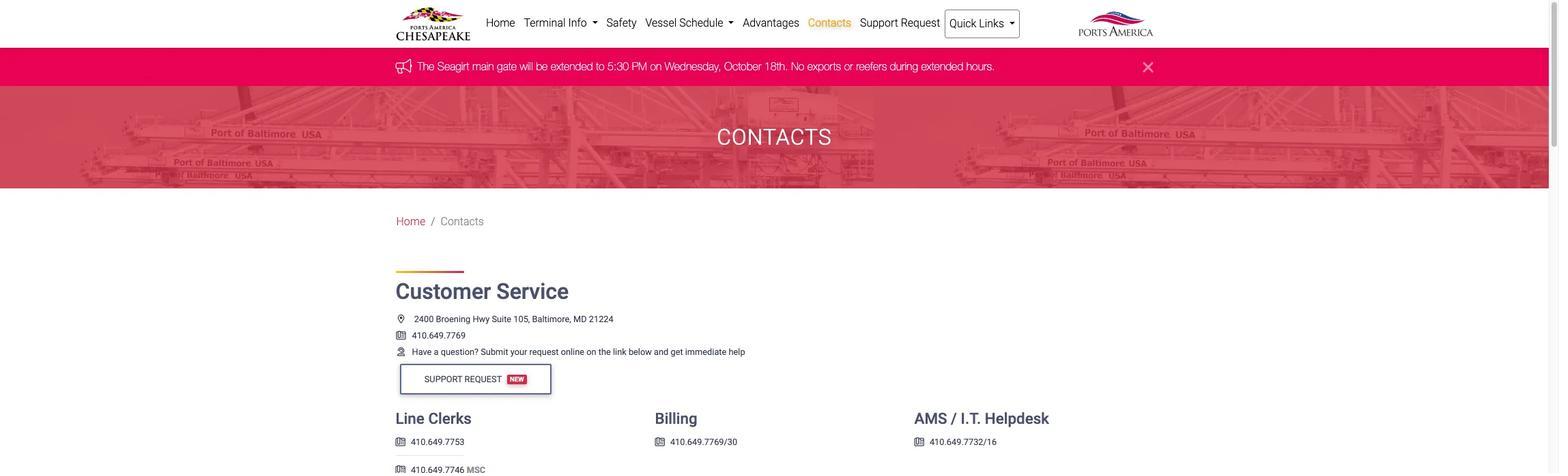 Task type: vqa. For each thing, say whether or not it's contained in the screenshot.
410.649.7753 link
yes



Task type: locate. For each thing, give the bounding box(es) containing it.
1 vertical spatial home
[[396, 215, 425, 228]]

hours.
[[967, 60, 995, 73]]

get
[[671, 347, 683, 357]]

immediate
[[685, 347, 727, 357]]

18th.
[[764, 60, 788, 73]]

gate
[[497, 60, 517, 73]]

1 vertical spatial support request
[[424, 374, 502, 384]]

2 vertical spatial contacts
[[441, 215, 484, 228]]

0 vertical spatial home link
[[482, 10, 520, 37]]

0 vertical spatial phone office image
[[914, 438, 924, 447]]

410.649.7769 link
[[396, 330, 466, 341]]

quick links link
[[945, 10, 1020, 38]]

map marker alt image
[[396, 315, 407, 324]]

phone office image
[[914, 438, 924, 447], [396, 466, 405, 473]]

new
[[510, 375, 524, 383]]

user headset image
[[396, 348, 407, 357]]

seagirt
[[437, 60, 469, 73]]

0 vertical spatial support request
[[860, 16, 940, 29]]

i.t.
[[961, 410, 981, 428]]

links
[[979, 17, 1004, 30]]

phone office image inside 410.649.7769/30 link
[[655, 438, 665, 447]]

october
[[724, 60, 761, 73]]

support down a
[[424, 374, 462, 384]]

request
[[901, 16, 940, 29], [465, 374, 502, 384]]

customer
[[396, 279, 491, 305]]

0 vertical spatial home
[[486, 16, 515, 29]]

your
[[511, 347, 527, 357]]

link
[[613, 347, 627, 357]]

2400 broening hwy suite 105, baltimore, md 21224
[[414, 314, 614, 324]]

1 horizontal spatial support
[[860, 16, 898, 29]]

5:30
[[608, 60, 629, 73]]

phone office image inside 410.649.7769 link
[[396, 332, 407, 340]]

0 horizontal spatial extended
[[551, 60, 593, 73]]

on left the
[[587, 347, 596, 357]]

on right pm at the left of page
[[650, 60, 662, 73]]

support request link
[[856, 10, 945, 37]]

request down submit
[[465, 374, 502, 384]]

on
[[650, 60, 662, 73], [587, 347, 596, 357]]

vessel
[[645, 16, 677, 29]]

the
[[417, 60, 434, 73]]

1 horizontal spatial phone office image
[[914, 438, 924, 447]]

0 horizontal spatial home link
[[396, 214, 425, 230]]

help
[[729, 347, 745, 357]]

1 horizontal spatial on
[[650, 60, 662, 73]]

phone office image down line
[[396, 438, 405, 447]]

line clerks
[[396, 410, 472, 428]]

contacts
[[808, 16, 851, 29], [717, 124, 832, 150], [441, 215, 484, 228]]

during
[[890, 60, 918, 73]]

phone office image inside 410.649.7753 link
[[396, 438, 405, 447]]

advantages
[[743, 16, 799, 29]]

410.649.7732/16
[[930, 437, 997, 447]]

extended left to
[[551, 60, 593, 73]]

0 vertical spatial support
[[860, 16, 898, 29]]

phone office image down map marker alt icon
[[396, 332, 407, 340]]

wednesday,
[[665, 60, 721, 73]]

terminal info
[[524, 16, 590, 29]]

schedule
[[679, 16, 723, 29]]

support request
[[860, 16, 940, 29], [424, 374, 502, 384]]

home link
[[482, 10, 520, 37], [396, 214, 425, 230]]

1 vertical spatial support
[[424, 374, 462, 384]]

support request down question?
[[424, 374, 502, 384]]

1 horizontal spatial support request
[[860, 16, 940, 29]]

1 vertical spatial on
[[587, 347, 596, 357]]

close image
[[1143, 59, 1153, 75]]

1 horizontal spatial request
[[901, 16, 940, 29]]

0 vertical spatial request
[[901, 16, 940, 29]]

online
[[561, 347, 584, 357]]

vessel schedule link
[[641, 10, 739, 37]]

no
[[791, 60, 804, 73]]

question?
[[441, 347, 479, 357]]

410.649.7769/30 link
[[655, 437, 737, 447]]

home
[[486, 16, 515, 29], [396, 215, 425, 228]]

extended right during
[[921, 60, 964, 73]]

phone office image inside 410.649.7732/16 'link'
[[914, 438, 924, 447]]

0 horizontal spatial on
[[587, 347, 596, 357]]

0 horizontal spatial support
[[424, 374, 462, 384]]

broening
[[436, 314, 471, 324]]

1 horizontal spatial home link
[[482, 10, 520, 37]]

quick
[[950, 17, 977, 30]]

the seagirt main gate will be extended to 5:30 pm on wednesday, october 18th.  no exports or reefers during extended hours.
[[417, 60, 995, 73]]

request
[[529, 347, 559, 357]]

0 vertical spatial contacts
[[808, 16, 851, 29]]

the
[[599, 347, 611, 357]]

phone office image down ams
[[914, 438, 924, 447]]

0 horizontal spatial home
[[396, 215, 425, 228]]

extended
[[551, 60, 593, 73], [921, 60, 964, 73]]

request left quick
[[901, 16, 940, 29]]

support request up during
[[860, 16, 940, 29]]

1 horizontal spatial extended
[[921, 60, 964, 73]]

terminal info link
[[520, 10, 602, 37]]

phone office image down the billing
[[655, 438, 665, 447]]

0 vertical spatial on
[[650, 60, 662, 73]]

service
[[497, 279, 569, 305]]

support
[[860, 16, 898, 29], [424, 374, 462, 384]]

410.649.7732/16 link
[[914, 437, 997, 447]]

support up reefers on the top
[[860, 16, 898, 29]]

ams
[[914, 410, 947, 428]]

1 vertical spatial contacts
[[717, 124, 832, 150]]

phone office image down 410.649.7753 link
[[396, 466, 405, 473]]

the seagirt main gate will be extended to 5:30 pm on wednesday, october 18th.  no exports or reefers during extended hours. alert
[[0, 48, 1549, 86]]

exports
[[808, 60, 841, 73]]

1 vertical spatial home link
[[396, 214, 425, 230]]

0 horizontal spatial request
[[465, 374, 502, 384]]

phone office image
[[396, 332, 407, 340], [396, 438, 405, 447], [655, 438, 665, 447]]

0 horizontal spatial phone office image
[[396, 466, 405, 473]]

2 extended from the left
[[921, 60, 964, 73]]



Task type: describe. For each thing, give the bounding box(es) containing it.
a
[[434, 347, 439, 357]]

1 extended from the left
[[551, 60, 593, 73]]

billing
[[655, 410, 697, 428]]

suite
[[492, 314, 511, 324]]

0 horizontal spatial support request
[[424, 374, 502, 384]]

helpdesk
[[985, 410, 1049, 428]]

below
[[629, 347, 652, 357]]

2400
[[414, 314, 434, 324]]

410.649.7769/30
[[670, 437, 737, 447]]

line
[[396, 410, 425, 428]]

have a question? submit your request online on the link below and get immediate help link
[[396, 347, 745, 357]]

or
[[844, 60, 853, 73]]

105,
[[514, 314, 530, 324]]

reefers
[[856, 60, 887, 73]]

submit
[[481, 347, 508, 357]]

21224
[[589, 314, 614, 324]]

hwy
[[473, 314, 490, 324]]

1 vertical spatial request
[[465, 374, 502, 384]]

be
[[536, 60, 548, 73]]

contacts link
[[804, 10, 856, 37]]

on inside alert
[[650, 60, 662, 73]]

bullhorn image
[[396, 59, 417, 74]]

have
[[412, 347, 432, 357]]

info
[[568, 16, 587, 29]]

will
[[520, 60, 533, 73]]

1 vertical spatial phone office image
[[396, 466, 405, 473]]

410.649.7769
[[412, 330, 466, 341]]

and
[[654, 347, 669, 357]]

baltimore,
[[532, 314, 571, 324]]

pm
[[632, 60, 647, 73]]

/
[[951, 410, 957, 428]]

410.649.7753 link
[[396, 437, 465, 447]]

phone office image for billing
[[655, 438, 665, 447]]

safety
[[607, 16, 637, 29]]

the seagirt main gate will be extended to 5:30 pm on wednesday, october 18th.  no exports or reefers during extended hours. link
[[417, 60, 995, 73]]

customer service
[[396, 279, 569, 305]]

ams / i.t. helpdesk
[[914, 410, 1049, 428]]

vessel schedule
[[645, 16, 726, 29]]

main
[[472, 60, 494, 73]]

quick links
[[950, 17, 1007, 30]]

410.649.7753
[[411, 437, 465, 447]]

safety link
[[602, 10, 641, 37]]

phone office image for line clerks
[[396, 438, 405, 447]]

to
[[596, 60, 605, 73]]

md
[[573, 314, 587, 324]]

clerks
[[428, 410, 472, 428]]

terminal
[[524, 16, 566, 29]]

advantages link
[[739, 10, 804, 37]]

2400 broening hwy suite 105, baltimore, md 21224 link
[[396, 314, 614, 324]]

have a question? submit your request online on the link below and get immediate help
[[412, 347, 745, 357]]

1 horizontal spatial home
[[486, 16, 515, 29]]



